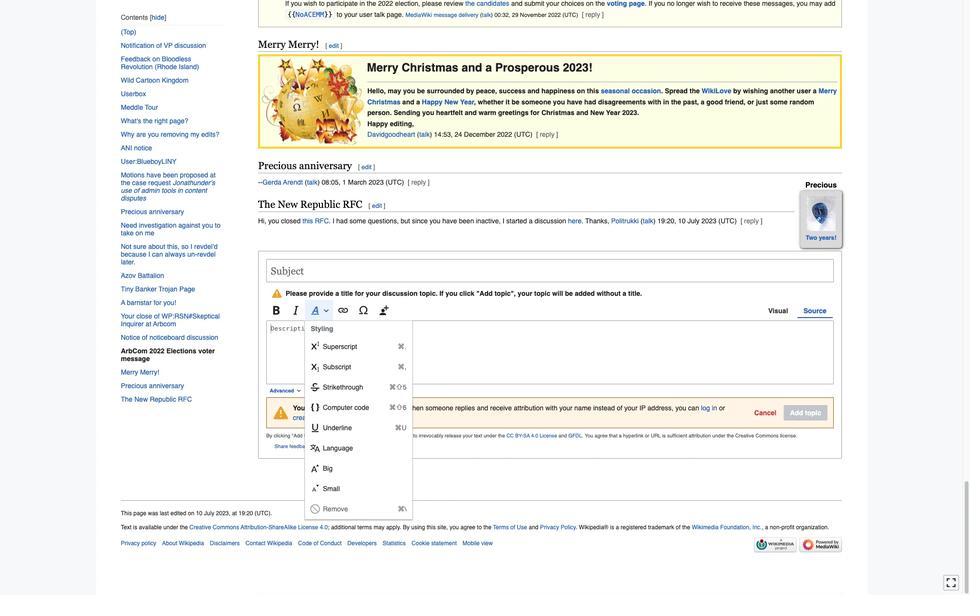 Task type: locate. For each thing, give the bounding box(es) containing it.
merry! down arbcom 2022 elections voter message
[[140, 368, 159, 376]]

0 horizontal spatial 10
[[196, 510, 202, 517]]

someone down happiness
[[521, 98, 551, 106]]

had inside , whether it be someone you have had disagreements with in the past, a good friend, or just some random person. sending you heartfelt and warm greetings for christmas and new year 2023. happy editing,
[[584, 98, 596, 106]]

this page was last edited on 10 july 2023, at 19:20 (utc) .
[[121, 510, 272, 517]]

new inside , whether it be someone you have had disagreements with in the past, a good friend, or just some random person. sending you heartfelt and warm greetings for christmas and new year 2023. happy editing,
[[590, 109, 604, 117]]

0 vertical spatial someone
[[521, 98, 551, 106]]

is
[[662, 433, 666, 439], [133, 524, 137, 531], [610, 524, 614, 531]]

add topic button
[[784, 405, 828, 421]]

or inside , whether it be someone you have had disagreements with in the past, a good friend, or just some random person. sending you heartfelt and warm greetings for christmas and new year 2023. happy editing,
[[747, 98, 754, 106]]

2022 down 'greetings' on the top of the page
[[497, 131, 512, 138]]

release
[[445, 433, 461, 439]]

anniversary up "08:05,"
[[299, 160, 352, 172]]

instead
[[593, 404, 615, 412]]

2 horizontal spatial in
[[712, 404, 717, 412]]

0 horizontal spatial merry!
[[140, 368, 159, 376]]

Subject text field
[[266, 259, 834, 282]]

0 vertical spatial precious anniversary link
[[121, 205, 223, 218]]

computer code
[[323, 404, 369, 412]]

, inside , whether it be someone you have had disagreements with in the past, a good friend, or just some random person. sending you heartfelt and warm greetings for christmas and new year 2023. happy editing,
[[474, 98, 476, 106]]

2022 down noticeboard
[[149, 347, 164, 354]]

by clicking "add topic", you agree to our
[[266, 433, 358, 439]]

happy down person.
[[367, 120, 388, 127]]

with inside , whether it be someone you have had disagreements with in the past, a good friend, or just some random person. sending you heartfelt and warm greetings for christmas and new year 2023. happy editing,
[[648, 98, 661, 106]]

1 horizontal spatial about
[[311, 444, 324, 449]]

trojan
[[159, 285, 177, 293]]

0 vertical spatial have
[[567, 98, 582, 106]]

2 vertical spatial in
[[712, 404, 717, 412]]

code
[[354, 404, 369, 412]]

discussion inside "link"
[[175, 41, 206, 49]]

2023 right march
[[369, 178, 384, 186]]

this right closed at left top
[[302, 217, 313, 225]]

1 vertical spatial edit link
[[362, 164, 372, 171]]

commons down 2023,
[[213, 524, 239, 531]]

2 - from the left
[[260, 178, 263, 186]]

be
[[417, 87, 425, 95], [512, 98, 520, 106], [565, 290, 573, 298], [374, 404, 382, 412]]

0 vertical spatial year
[[460, 98, 474, 106]]

privacy left policy
[[540, 524, 559, 531]]

and up the peace, at the top of page
[[462, 61, 482, 74]]

, left whether
[[474, 98, 476, 106]]

in right tools
[[178, 186, 183, 194]]

precious anniversary link down the arbcom 2022 elections voter message link
[[121, 379, 223, 392]]

( down sending
[[417, 131, 419, 138]]

2023!
[[563, 61, 593, 74]]

0 horizontal spatial some
[[350, 217, 366, 225]]

1 horizontal spatial some
[[770, 98, 788, 106]]

success
[[499, 87, 526, 95]]

policy
[[561, 524, 576, 531]]

0 horizontal spatial someone
[[425, 404, 453, 412]]

wikipedia for contact wikipedia
[[267, 540, 292, 547]]

0 vertical spatial republic
[[300, 199, 340, 210]]

commons inside footer
[[213, 524, 239, 531]]

edit up march
[[362, 164, 372, 171]]

about inside not sure about this, so i revdel'd because i can always un-revdel later.
[[148, 242, 165, 250]]

been left "inactive," at the top of the page
[[459, 217, 474, 225]]

topic left will
[[534, 290, 550, 298]]

editing,
[[390, 120, 414, 127]]

10 right 19:20,
[[678, 217, 686, 225]]

footer
[[121, 501, 842, 555]]

switch editor tab list
[[762, 300, 834, 321]]

2023 right 19:20,
[[701, 217, 717, 225]]

you inside you are not logged in. to be notified when someone replies and receive attribution with your name instead of your ip address, you can log in or create an account
[[675, 404, 686, 412]]

[ edit ] for the new republic rfc
[[369, 202, 385, 210]]

0 horizontal spatial "add
[[292, 433, 303, 439]]

footer containing this page was last edited on 10 july 2023, at 19:20
[[121, 501, 842, 555]]

0 vertical spatial [ edit ]
[[325, 42, 342, 49]]

wikipedia right about
[[179, 540, 204, 547]]

close
[[136, 312, 152, 320]]

0 vertical spatial topic",
[[495, 290, 516, 298]]

1 horizontal spatial year
[[606, 109, 620, 117]]

are inside you are not logged in. to be notified when someone replies and receive attribution with your name instead of your ip address, you can log in or create an account
[[307, 404, 317, 412]]

edit link down '}}'
[[329, 42, 339, 49]]

(utc)
[[563, 12, 578, 18], [514, 131, 532, 138], [386, 178, 404, 186], [718, 217, 737, 225], [255, 510, 270, 517]]

0 vertical spatial you
[[293, 404, 305, 412]]

1 vertical spatial topic",
[[304, 433, 318, 439]]

1 precious anniversary link from the top
[[121, 205, 223, 218]]

have down happiness
[[567, 98, 582, 106]]

anniversary for first precious anniversary link from the bottom
[[149, 381, 184, 389]]

seasonal
[[601, 87, 630, 95]]

can inside you are not logged in. to be notified when someone replies and receive attribution with your name instead of your ip address, you can log in or create an account
[[688, 404, 699, 412]]

you are not logged in. to be notified when someone replies and receive attribution with your name instead of your ip address, you can log in or create an account
[[293, 404, 725, 422]]

( inside the {{ noacemm }} to your user talk page. mediawiki message delivery ( talk ) 00:32, 29 november 2022 (utc) [ reply ]
[[480, 12, 482, 18]]

remove
[[323, 505, 348, 513]]

a left the non-
[[765, 524, 768, 531]]

commons left license.
[[756, 433, 779, 439]]

1 vertical spatial topic
[[805, 409, 821, 417]]

christmas down happiness
[[541, 109, 575, 117]]

0 vertical spatial the new republic rfc
[[258, 199, 362, 210]]

topic
[[534, 290, 550, 298], [805, 409, 821, 417]]

i
[[333, 217, 334, 225], [503, 217, 504, 225], [190, 242, 192, 250], [148, 250, 150, 258]]

with left name
[[545, 404, 557, 412]]

july right 19:20,
[[688, 217, 700, 225]]

2022 inside arbcom 2022 elections voter message
[[149, 347, 164, 354]]

arbcom
[[121, 347, 148, 354]]

wikipedia for about wikipedia
[[179, 540, 204, 547]]

source tab
[[801, 304, 829, 318]]

and up sending
[[402, 98, 414, 106]]

code of conduct
[[298, 540, 342, 547]]

christmas inside "merry christmas"
[[367, 98, 400, 106]]

2 vertical spatial anniversary
[[149, 381, 184, 389]]

always
[[165, 250, 186, 258]]

edit link for the new republic rfc
[[372, 202, 382, 210]]

of right 'close'
[[154, 312, 160, 320]]

merry! down the 'noacemm'
[[288, 39, 319, 50]]

is right "wikipedia®"
[[610, 524, 614, 531]]

2 vertical spatial have
[[442, 217, 457, 225]]

10 right 'edited'
[[196, 510, 202, 517]]

00:32,
[[494, 12, 510, 18]]

0 vertical spatial for
[[531, 109, 540, 117]]

[ edit ] down '}}'
[[325, 42, 342, 49]]

0 vertical spatial at
[[210, 171, 216, 178]]

my
[[190, 130, 199, 138]]

1 horizontal spatial merry!
[[288, 39, 319, 50]]

1 vertical spatial someone
[[425, 404, 453, 412]]

0 vertical spatial in
[[663, 98, 669, 106]]

need investigation against you to take on me link
[[121, 218, 223, 239]]

mention a user image
[[379, 300, 389, 321]]

0 vertical spatial can
[[152, 250, 163, 258]]

politrukki
[[611, 217, 639, 225]]

the new republic rfc up this rfc link
[[258, 199, 362, 210]]

2 horizontal spatial christmas
[[541, 109, 575, 117]]

[
[[582, 11, 584, 18], [325, 42, 327, 49], [536, 131, 538, 138], [358, 164, 360, 171], [408, 178, 410, 186], [369, 202, 370, 210], [741, 217, 742, 225]]

happy down surrounded
[[422, 98, 443, 106]]

computer
[[323, 404, 353, 412]]

in.
[[356, 404, 363, 412]]

your right '}}'
[[344, 11, 357, 18]]

anniversary up investigation
[[149, 207, 184, 215]]

in down spread
[[663, 98, 669, 106]]

0 vertical spatial had
[[584, 98, 596, 106]]

1 horizontal spatial ,
[[762, 524, 763, 531]]

edit for merry merry!
[[329, 42, 339, 49]]

happy new year link
[[422, 98, 474, 106]]

message left delivery
[[434, 12, 457, 18]]

the inside what's the right page? link
[[143, 117, 153, 124]]

"add right click
[[476, 290, 493, 298]]

by left the peace, at the top of page
[[466, 87, 474, 95]]

be right it
[[512, 98, 520, 106]]

site,
[[437, 524, 448, 531]]

davidgoodheart link
[[367, 131, 415, 138]]

had for disagreements
[[584, 98, 596, 106]]

1 horizontal spatial wikipedia
[[267, 540, 292, 547]]

privacy down text
[[121, 540, 140, 547]]

1 horizontal spatial at
[[210, 171, 216, 178]]

special character image
[[359, 300, 368, 321]]

attribution inside you are not logged in. to be notified when someone replies and receive attribution with your name instead of your ip address, you can log in or create an account
[[514, 404, 544, 412]]

you right address,
[[675, 404, 686, 412]]

1 vertical spatial merry merry!
[[121, 368, 159, 376]]

at left 19:20
[[232, 510, 237, 517]]

creative inside footer
[[190, 524, 211, 531]]

1 vertical spatial 2023
[[701, 217, 717, 225]]

share feedback about this feature link
[[274, 444, 351, 449]]

be right to
[[374, 404, 382, 412]]

. left spread
[[661, 87, 663, 95]]

non-
[[770, 524, 782, 531]]

about
[[162, 540, 177, 547]]

this rfc link
[[302, 217, 329, 225]]

0 vertical spatial been
[[163, 171, 178, 178]]

edited
[[170, 510, 186, 517]]

for right title
[[355, 290, 364, 298]]

under right text
[[484, 433, 497, 439]]

message
[[434, 12, 457, 18], [121, 354, 150, 362]]

1 vertical spatial creative
[[190, 524, 211, 531]]

disputes
[[121, 194, 146, 202]]

0 horizontal spatial happy
[[367, 120, 388, 127]]

fullscreen image
[[946, 578, 956, 587]]

1 horizontal spatial the
[[258, 199, 275, 210]]

are right the why
[[136, 130, 146, 138]]

your close of wp:rsn#skeptical inquirer at arbcom
[[121, 312, 220, 327]]

wikimedia foundation image
[[754, 538, 797, 553]]

italic ⌘i image
[[291, 300, 301, 321]]

2 vertical spatial or
[[645, 433, 649, 439]]

1 horizontal spatial you
[[585, 433, 593, 439]]

1 vertical spatial edit
[[362, 164, 372, 171]]

create an account link
[[293, 414, 347, 422]]

this left site,
[[427, 524, 436, 531]]

christmas up person.
[[367, 98, 400, 106]]

be right will
[[565, 290, 573, 298]]

been down 'user:blueboyliny' link at the left of page
[[163, 171, 178, 178]]

⌘⇧5
[[389, 384, 407, 391]]

the inside , whether it be someone you have had disagreements with in the past, a good friend, or just some random person. sending you heartfelt and warm greetings for christmas and new year 2023. happy editing,
[[671, 98, 681, 106]]

[ edit ] for precious anniversary
[[358, 164, 375, 171]]

may right terms
[[374, 524, 385, 531]]

to left irrevocably
[[413, 433, 417, 439]]

1 vertical spatial republic
[[150, 395, 176, 403]]

is right text
[[133, 524, 137, 531]]

1 wikipedia from the left
[[179, 540, 204, 547]]

2 horizontal spatial 2022
[[548, 12, 561, 18]]

and right replies
[[477, 404, 488, 412]]

0 horizontal spatial in
[[178, 186, 183, 194]]

you right against
[[202, 221, 213, 229]]

on inside need investigation against you to take on me
[[136, 229, 143, 236]]

2 horizontal spatial is
[[662, 433, 666, 439]]

] inside the {{ noacemm }} to your user talk page. mediawiki message delivery ( talk ) 00:32, 29 november 2022 (utc) [ reply ]
[[602, 11, 604, 18]]

year inside , whether it be someone you have had disagreements with in the past, a good friend, or just some random person. sending you heartfelt and warm greetings for christmas and new year 2023. happy editing,
[[606, 109, 620, 117]]

0 horizontal spatial wikipedia
[[179, 540, 204, 547]]

republic down merry merry! link on the bottom of the page
[[150, 395, 176, 403]]

1 vertical spatial 4.0
[[320, 524, 328, 531]]

about down by clicking "add topic", you agree to our
[[311, 444, 324, 449]]

feedback
[[121, 55, 151, 62]]

name
[[574, 404, 591, 412]]

topic",
[[495, 290, 516, 298], [304, 433, 318, 439]]

0 vertical spatial "add
[[476, 290, 493, 298]]

text
[[121, 524, 131, 531]]

0 vertical spatial user
[[359, 11, 372, 18]]

for inside , whether it be someone you have had disagreements with in the past, a good friend, or just some random person. sending you heartfelt and warm greetings for christmas and new year 2023. happy editing,
[[531, 109, 540, 117]]

(top) link
[[121, 25, 223, 38]]

a inside , whether it be someone you have had disagreements with in the past, a good friend, or just some random person. sending you heartfelt and warm greetings for christmas and new year 2023. happy editing,
[[701, 98, 705, 106]]

of inside you are not logged in. to be notified when someone replies and receive attribution with your name instead of your ip address, you can log in or create an account
[[617, 404, 623, 412]]

in inside you are not logged in. to be notified when someone replies and receive attribution with your name instead of your ip address, you can log in or create an account
[[712, 404, 717, 412]]

attribution right sufficient
[[689, 433, 711, 439]]

0 horizontal spatial have
[[146, 171, 161, 178]]

questions,
[[368, 217, 399, 225]]

2 horizontal spatial have
[[567, 98, 582, 106]]

politrukki link
[[611, 217, 639, 225]]

christmas inside , whether it be someone you have had disagreements with in the past, a good friend, or just some random person. sending you heartfelt and warm greetings for christmas and new year 2023. happy editing,
[[541, 109, 575, 117]]

azov
[[121, 271, 136, 279]]

message down notice at the left bottom
[[121, 354, 150, 362]]

{{ noacemm }} to your user talk page. mediawiki message delivery ( talk ) 00:32, 29 november 2022 (utc) [ reply ]
[[288, 11, 604, 19]]

merry christmas and a prosperous 2023!
[[367, 61, 593, 74]]

some inside , whether it be someone you have had disagreements with in the past, a good friend, or just some random person. sending you heartfelt and warm greetings for christmas and new year 2023. happy editing,
[[770, 98, 788, 106]]

1 vertical spatial [ edit ]
[[358, 164, 375, 171]]

0 horizontal spatial may
[[374, 524, 385, 531]]

reply
[[586, 11, 600, 18], [540, 131, 554, 138], [411, 178, 426, 186], [744, 217, 759, 225]]

year up heartfelt
[[460, 98, 474, 106]]

disclaimers
[[210, 540, 240, 547]]

1 horizontal spatial have
[[442, 217, 457, 225]]

1 vertical spatial 10
[[196, 510, 202, 517]]

0 vertical spatial happy
[[422, 98, 443, 106]]

2 horizontal spatial for
[[531, 109, 540, 117]]

banker
[[135, 285, 157, 293]]

[ inside the {{ noacemm }} to your user talk page. mediawiki message delivery ( talk ) 00:32, 29 november 2022 (utc) [ reply ]
[[582, 11, 584, 18]]

under down last
[[163, 524, 178, 531]]

apply.
[[386, 524, 401, 531]]

under
[[484, 433, 497, 439], [712, 433, 725, 439], [163, 524, 178, 531]]

1 vertical spatial been
[[459, 217, 474, 225]]

2 horizontal spatial edit link
[[372, 202, 382, 210]]

feature
[[335, 444, 351, 449]]

1 horizontal spatial in
[[663, 98, 669, 106]]

1 horizontal spatial 2022
[[497, 131, 512, 138]]

about for this,
[[148, 242, 165, 250]]

december
[[464, 131, 495, 138]]

0 horizontal spatial message
[[121, 354, 150, 362]]

[ edit ] for merry merry!
[[325, 42, 342, 49]]

1 horizontal spatial christmas
[[402, 61, 458, 74]]

2 wikipedia from the left
[[267, 540, 292, 547]]

precious
[[258, 160, 297, 172], [805, 180, 837, 189], [121, 207, 147, 215], [121, 381, 147, 389]]

and right use
[[529, 524, 538, 531]]

your inside the {{ noacemm }} to your user talk page. mediawiki message delivery ( talk ) 00:32, 29 november 2022 (utc) [ reply ]
[[344, 11, 357, 18]]

are up an
[[307, 404, 317, 412]]

of inside jonathunder's use of admin tools in content disputes
[[134, 186, 139, 194]]

november
[[520, 12, 547, 18]]

christmas for merry christmas
[[367, 98, 400, 106]]

. down name
[[582, 433, 583, 439]]

past,
[[683, 98, 699, 106]]

2 by from the left
[[733, 87, 741, 95]]

in inside , whether it be someone you have had disagreements with in the past, a good friend, or just some random person. sending you heartfelt and warm greetings for christmas and new year 2023. happy editing,
[[663, 98, 669, 106]]

merry merry! down {{
[[258, 39, 319, 50]]

1 horizontal spatial topic",
[[495, 290, 516, 298]]

. up sharealike
[[270, 510, 272, 517]]

2 vertical spatial [ edit ]
[[369, 202, 385, 210]]

notification of vp discussion
[[121, 41, 206, 49]]

0 vertical spatial merry merry!
[[258, 39, 319, 50]]

0 vertical spatial some
[[770, 98, 788, 106]]

0 vertical spatial are
[[136, 130, 146, 138]]

is right url
[[662, 433, 666, 439]]

subscript
[[323, 363, 351, 371]]

29
[[512, 12, 518, 18]]

1 horizontal spatial are
[[307, 404, 317, 412]]

reply inside the {{ noacemm }} to your user talk page. mediawiki message delivery ( talk ) 00:32, 29 november 2022 (utc) [ reply ]
[[586, 11, 600, 18]]

1 vertical spatial rfc
[[315, 217, 329, 225]]

republic up this rfc link
[[300, 199, 340, 210]]

of right trademark at right bottom
[[676, 524, 681, 531]]

have
[[567, 98, 582, 106], [146, 171, 161, 178], [442, 217, 457, 225]]

0 horizontal spatial had
[[336, 217, 348, 225]]

1 vertical spatial precious anniversary link
[[121, 379, 223, 392]]

please
[[286, 290, 307, 298]]

user up random
[[797, 87, 811, 95]]

( right politrukki link
[[641, 217, 643, 225]]

edit link up march
[[362, 164, 372, 171]]

admin
[[141, 186, 160, 194]]

agree
[[329, 433, 342, 439], [399, 433, 412, 439], [595, 433, 608, 439], [461, 524, 475, 531]]

you down and a happy new year
[[422, 109, 434, 117]]

bloodless
[[162, 55, 191, 62]]

topic right add
[[805, 409, 821, 417]]

0 horizontal spatial republic
[[150, 395, 176, 403]]

1 vertical spatial happy
[[367, 120, 388, 127]]

0 horizontal spatial the new republic rfc
[[121, 395, 192, 403]]

foundation,
[[720, 524, 751, 531]]

revolution
[[121, 62, 153, 70]]

⌘,
[[398, 363, 407, 371]]

by left the clicking at the bottom left of the page
[[266, 433, 272, 439]]

later.
[[121, 258, 136, 265]]

0 vertical spatial creative
[[735, 433, 754, 439]]

1 vertical spatial merry!
[[140, 368, 159, 376]]

0 horizontal spatial are
[[136, 130, 146, 138]]

19:20,
[[657, 217, 676, 225]]

can inside not sure about this, so i revdel'd because i can always un-revdel later.
[[152, 250, 163, 258]]

and
[[462, 61, 482, 74], [528, 87, 540, 95], [402, 98, 414, 106], [465, 109, 477, 117], [576, 109, 588, 117], [477, 404, 488, 412], [389, 433, 397, 439], [559, 433, 567, 439], [529, 524, 538, 531]]

a up sending
[[416, 98, 420, 106]]

privacy
[[540, 524, 559, 531], [121, 540, 140, 547]]

1 vertical spatial had
[[336, 217, 348, 225]]

0 horizontal spatial year
[[460, 98, 474, 106]]

language button
[[305, 438, 412, 459]]

10
[[678, 217, 686, 225], [196, 510, 202, 517]]

had
[[584, 98, 596, 106], [336, 217, 348, 225]]



Task type: vqa. For each thing, say whether or not it's contained in the screenshot.
EDITING
no



Task type: describe. For each thing, give the bounding box(es) containing it.
cc by-sa 4.0 license link
[[507, 433, 557, 439]]

heartfelt
[[436, 109, 463, 117]]

user inside the {{ noacemm }} to your user talk page. mediawiki message delivery ( talk ) 00:32, 29 november 2022 (utc) [ reply ]
[[359, 11, 372, 18]]

another
[[770, 87, 795, 95]]

0 vertical spatial 4.0
[[531, 433, 538, 439]]

new up closed at left top
[[278, 199, 298, 210]]

happy inside , whether it be someone you have had disagreements with in the past, a good friend, or just some random person. sending you heartfelt and warm greetings for christmas and new year 2023. happy editing,
[[367, 120, 388, 127]]

been inside motions have been proposed at the case request
[[163, 171, 178, 178]]

1 horizontal spatial rfc
[[315, 217, 329, 225]]

) left "08:05,"
[[318, 178, 320, 186]]

page
[[133, 510, 146, 517]]

license inside footer
[[298, 524, 318, 531]]

agree down underline
[[329, 433, 342, 439]]

topic inside button
[[805, 409, 821, 417]]

0 vertical spatial merry!
[[288, 39, 319, 50]]

0 vertical spatial precious anniversary
[[258, 160, 352, 172]]

1 horizontal spatial "add
[[476, 290, 493, 298]]

new up heartfelt
[[444, 98, 458, 106]]

and right success
[[528, 87, 540, 95]]

jonathunder's use of admin tools in content disputes
[[121, 178, 215, 202]]

delivery
[[459, 12, 478, 18]]

hi,
[[258, 217, 266, 225]]

. down "08:05,"
[[329, 217, 331, 225]]

discussion left 'here' link
[[535, 217, 566, 225]]

1 vertical spatial the
[[121, 395, 133, 403]]

of right code
[[314, 540, 318, 547]]

and inside you are not logged in. to be notified when someone replies and receive attribution with your name instead of your ip address, you can log in or create an account
[[477, 404, 488, 412]]

disagreements
[[598, 98, 646, 106]]

1 horizontal spatial commons
[[756, 433, 779, 439]]

agree down "⌘u"
[[399, 433, 412, 439]]

log
[[701, 404, 710, 412]]

be inside you are not logged in. to be notified when someone replies and receive attribution with your name instead of your ip address, you can log in or create an account
[[374, 404, 382, 412]]

statement
[[431, 540, 457, 547]]

have inside motions have been proposed at the case request
[[146, 171, 161, 178]]

to inside the {{ noacemm }} to your user talk page. mediawiki message delivery ( talk ) 00:32, 29 november 2022 (utc) [ reply ]
[[337, 11, 342, 18]]

1 vertical spatial user
[[797, 87, 811, 95]]

1 horizontal spatial is
[[610, 524, 614, 531]]

language
[[323, 445, 353, 452]]

edit link for precious anniversary
[[362, 164, 372, 171]]

1 horizontal spatial july
[[688, 217, 700, 225]]

tools
[[161, 186, 176, 194]]

0 vertical spatial anniversary
[[299, 160, 352, 172]]

19:20
[[239, 510, 253, 517]]

you right since
[[430, 217, 441, 225]]

talk link left 19:20,
[[643, 217, 653, 225]]

provide
[[309, 290, 333, 298]]

(top)
[[121, 28, 136, 35]]

edit link for merry merry!
[[329, 42, 339, 49]]

meddle tour link
[[121, 100, 223, 114]]

davidgoodheart ( talk ) 14:53, 24 december 2022 (utc) [ reply ]
[[367, 131, 558, 138]]

page.
[[387, 11, 404, 18]]

available
[[139, 524, 162, 531]]

ip
[[639, 404, 646, 412]]

1 horizontal spatial creative
[[735, 433, 754, 439]]

you inside need investigation against you to take on me
[[202, 221, 213, 229]]

receive
[[490, 404, 512, 412]]

christmas for merry christmas and a prosperous 2023!
[[402, 61, 458, 74]]

1 horizontal spatial under
[[484, 433, 497, 439]]

1 vertical spatial the new republic rfc
[[121, 395, 192, 403]]

discussion up mention a user image on the bottom
[[382, 290, 418, 298]]

gfdl link
[[568, 433, 582, 439]]

noticeboard
[[149, 333, 185, 341]]

on right happiness
[[577, 87, 585, 95]]

talk link left "08:05,"
[[307, 178, 318, 186]]

be inside , whether it be someone you have had disagreements with in the past, a good friend, or just some random person. sending you heartfelt and warm greetings for christmas and new year 2023. happy editing,
[[512, 98, 520, 106]]

by-
[[515, 433, 523, 439]]

small
[[323, 485, 340, 493]]

2023.
[[622, 109, 639, 117]]

tour
[[145, 103, 158, 111]]

1 vertical spatial "add
[[292, 433, 303, 439]]

organization.
[[796, 524, 829, 531]]

1 horizontal spatial been
[[459, 217, 474, 225]]

0 vertical spatial 10
[[678, 217, 686, 225]]

in inside jonathunder's use of admin tools in content disputes
[[178, 186, 183, 194]]

2 vertical spatial at
[[232, 510, 237, 517]]

i right sure
[[148, 250, 150, 258]]

your left will
[[518, 290, 532, 298]]

. left "wikipedia®"
[[576, 524, 577, 531]]

big button
[[305, 459, 412, 479]]

edit for the new republic rfc
[[372, 202, 382, 210]]

feedback on bloodless revolution (rhode island)
[[121, 55, 199, 70]]

) left 14:53,
[[430, 131, 432, 138]]

mobile view link
[[463, 540, 493, 547]]

but
[[401, 217, 410, 225]]

1 horizontal spatial merry merry!
[[258, 39, 319, 50]]

right
[[154, 117, 168, 124]]

at inside motions have been proposed at the case request
[[210, 171, 216, 178]]

at inside your close of wp:rsn#skeptical inquirer at arbcom
[[146, 320, 151, 327]]

you right hi,
[[268, 217, 279, 225]]

message inside arbcom 2022 elections voter message
[[121, 354, 150, 362]]

1 vertical spatial precious anniversary
[[121, 207, 184, 215]]

the inside motions have been proposed at the case request
[[121, 178, 130, 186]]

and down hello, may you be surrounded by peace, success and happiness on this seasonal occasion . spread the wikilove by wishing another user a
[[576, 109, 588, 117]]

on right 'edited'
[[188, 510, 194, 517]]

to inside need investigation against you to take on me
[[215, 221, 221, 229]]

cartoon
[[136, 76, 160, 84]]

superscript
[[323, 343, 357, 351]]

a right that
[[619, 433, 622, 439]]

talk link left 00:32,
[[482, 12, 491, 18]]

1 vertical spatial some
[[350, 217, 366, 225]]

privacy policy
[[121, 540, 156, 547]]

you up share feedback about this feature link
[[319, 433, 327, 439]]

i right so
[[190, 242, 192, 250]]

0 horizontal spatial 2023
[[369, 178, 384, 186]]

you down happiness
[[553, 98, 565, 106]]

2 vertical spatial precious anniversary
[[121, 381, 184, 389]]

about for this
[[311, 444, 324, 449]]

( right arendt
[[305, 178, 307, 186]]

contents
[[121, 13, 148, 21]]

or inside you are not logged in. to be notified when someone replies and receive attribution with your name instead of your ip address, you can log in or create an account
[[719, 404, 725, 412]]

talk left 00:32,
[[482, 12, 491, 18]]

talk link left 14:53,
[[419, 131, 430, 138]]

your left text
[[463, 433, 473, 439]]

of inside notification of vp discussion "link"
[[156, 41, 162, 49]]

you up sending
[[403, 87, 415, 95]]

have inside , whether it be someone you have had disagreements with in the past, a good friend, or just some random person. sending you heartfelt and warm greetings for christmas and new year 2023. happy editing,
[[567, 98, 582, 106]]

this left feature at the left bottom of the page
[[326, 444, 333, 449]]

share feedback about this feature
[[274, 444, 351, 449]]

bold ⌘b image
[[272, 300, 281, 321]]

a
[[121, 298, 125, 306]]

wp:rsn#skeptical
[[162, 312, 220, 320]]

talk left page. at the left top of page
[[374, 11, 385, 18]]

user:blueboyliny
[[121, 157, 177, 165]]

a up random
[[813, 87, 817, 95]]

0 vertical spatial rfc
[[343, 199, 362, 210]]

feedback on bloodless revolution (rhode island) link
[[121, 52, 223, 73]]

not sure about this, so i revdel'd because i can always un-revdel later. link
[[121, 239, 223, 268]]

0 horizontal spatial for
[[154, 298, 161, 306]]

your left ip
[[624, 404, 638, 412]]

your left name
[[559, 404, 572, 412]]

talk left 19:20,
[[643, 217, 653, 225]]

without
[[597, 290, 621, 298]]

merry! inside merry merry! link
[[140, 368, 159, 376]]

1 vertical spatial by
[[403, 524, 410, 531]]

wild cartoon kingdom
[[121, 76, 189, 84]]

text
[[474, 433, 482, 439]]

alert image
[[272, 289, 282, 299]]

topic.
[[420, 290, 438, 298]]

anniversary for 2nd precious anniversary link from the bottom of the page
[[149, 207, 184, 215]]

a right the started
[[529, 217, 533, 225]]

use
[[517, 524, 527, 531]]

and left warm
[[465, 109, 477, 117]]

wishing
[[743, 87, 768, 95]]

i right this rfc link
[[333, 217, 334, 225]]

of inside notice of noticeboard discussion link
[[142, 333, 148, 341]]

you right site,
[[450, 524, 459, 531]]

0 horizontal spatial 4.0
[[320, 524, 328, 531]]

your up "special character" icon
[[366, 290, 380, 298]]

) left 19:20,
[[653, 217, 656, 225]]

on inside feedback on bloodless revolution (rhode island)
[[152, 55, 160, 62]]

1 vertical spatial for
[[355, 290, 364, 298]]

0 horizontal spatial topic
[[534, 290, 550, 298]]

contact
[[246, 540, 266, 547]]

hide button
[[150, 14, 166, 21]]

1 horizontal spatial republic
[[300, 199, 340, 210]]

are for you
[[307, 404, 317, 412]]

and down "⌘u"
[[389, 433, 397, 439]]

merry christmas link
[[367, 87, 837, 106]]

link ⌘k image
[[338, 300, 348, 321]]

feedback
[[289, 444, 310, 449]]

cookie statement
[[412, 540, 457, 547]]

someone inside , whether it be someone you have had disagreements with in the past, a good friend, or just some random person. sending you heartfelt and warm greetings for christmas and new year 2023. happy editing,
[[521, 98, 551, 106]]

2 precious anniversary link from the top
[[121, 379, 223, 392]]

1 horizontal spatial happy
[[422, 98, 443, 106]]

of left use
[[510, 524, 515, 531]]

to up mobile view
[[477, 524, 482, 531]]

1 horizontal spatial privacy
[[540, 524, 559, 531]]

message inside the {{ noacemm }} to your user talk page. mediawiki message delivery ( talk ) 00:32, 29 november 2022 (utc) [ reply ]
[[434, 12, 457, 18]]

user:blueboyliny link
[[121, 154, 223, 168]]

whether
[[478, 98, 504, 106]]

0 horizontal spatial by
[[266, 433, 272, 439]]

disclaimers link
[[210, 540, 240, 547]]

march
[[348, 178, 367, 186]]

are for why
[[136, 130, 146, 138]]

gfdl
[[568, 433, 582, 439]]

not sure about this, so i revdel'd because i can always un-revdel later.
[[121, 242, 218, 265]]

you inside you are not logged in. to be notified when someone replies and receive attribution with your name instead of your ip address, you can log in or create an account
[[293, 404, 305, 412]]

⌘\
[[398, 505, 407, 513]]

click
[[459, 290, 474, 298]]

had for some
[[336, 217, 348, 225]]

why are you removing my edits? link
[[121, 127, 223, 141]]

hyperlink
[[623, 433, 643, 439]]

a up the peace, at the top of page
[[485, 61, 492, 74]]

and left gfdl
[[559, 433, 567, 439]]

terms
[[357, 524, 372, 531]]

1 horizontal spatial may
[[388, 87, 401, 95]]

tiny
[[121, 285, 133, 293]]

agree left that
[[595, 433, 608, 439]]

powered by mediawiki image
[[799, 538, 842, 553]]

cookie
[[412, 540, 430, 547]]

cookie statement link
[[412, 540, 457, 547]]

1 vertical spatial attribution
[[689, 433, 711, 439]]

with inside you are not logged in. to be notified when someone replies and receive attribution with your name instead of your ip address, you can log in or create an account
[[545, 404, 557, 412]]

Description text field
[[267, 321, 833, 384]]

merry inside "merry christmas"
[[819, 87, 837, 95]]

using
[[411, 524, 425, 531]]

here link
[[568, 217, 582, 225]]

1 - from the left
[[258, 178, 260, 186]]

code
[[298, 540, 312, 547]]

) inside the {{ noacemm }} to your user talk page. mediawiki message delivery ( talk ) 00:32, 29 november 2022 (utc) [ reply ]
[[491, 12, 493, 18]]

be up and a happy new year
[[417, 87, 425, 95]]

talk left 14:53,
[[419, 131, 430, 138]]

when
[[407, 404, 424, 412]]

a left "title."
[[623, 290, 626, 298]]

this up , whether it be someone you have had disagreements with in the past, a good friend, or just some random person. sending you heartfelt and warm greetings for christmas and new year 2023. happy editing,
[[587, 87, 599, 95]]

elections
[[166, 347, 196, 354]]

agree up mobile
[[461, 524, 475, 531]]

mediawiki
[[406, 12, 432, 18]]

you right if at left
[[445, 290, 458, 298]]

sending
[[394, 109, 420, 117]]

1 horizontal spatial 2023
[[701, 217, 717, 225]]

wikimedia
[[692, 524, 719, 531]]

description
[[271, 325, 312, 332]]

discussion up voter
[[187, 333, 218, 341]]

of inside your close of wp:rsn#skeptical inquirer at arbcom
[[154, 312, 160, 320]]

cancel
[[754, 409, 776, 417]]

. left the thanks,
[[582, 217, 583, 225]]

merry inside merry merry! link
[[121, 368, 138, 376]]

0 horizontal spatial is
[[133, 524, 137, 531]]

friend,
[[725, 98, 746, 106]]

island)
[[179, 62, 199, 70]]

userbox
[[121, 90, 146, 97]]

you down what's the right page?
[[148, 130, 159, 138]]

source
[[804, 307, 827, 315]]

to left the our
[[343, 433, 348, 439]]

two years! link
[[806, 234, 836, 241]]

2022 inside the {{ noacemm }} to your user talk page. mediawiki message delivery ( talk ) 00:32, 29 november 2022 (utc) [ reply ]
[[548, 12, 561, 18]]

0 vertical spatial license
[[540, 433, 557, 439]]

tiny banker trojan page link
[[121, 282, 223, 295]]

1 vertical spatial 2022
[[497, 131, 512, 138]]

someone inside you are not logged in. to be notified when someone replies and receive attribution with your name instead of your ip address, you can log in or create an account
[[425, 404, 453, 412]]

just
[[756, 98, 768, 106]]

talk left "08:05,"
[[307, 178, 318, 186]]

page?
[[170, 117, 188, 124]]

0 horizontal spatial privacy
[[121, 540, 140, 547]]

new down merry merry! link on the bottom of the page
[[134, 395, 148, 403]]

i left the started
[[503, 217, 504, 225]]

a left registered
[[616, 524, 619, 531]]

wikilove link
[[702, 87, 731, 95]]

merry merry! inside merry merry! link
[[121, 368, 159, 376]]

an
[[314, 414, 321, 422]]

sa
[[523, 433, 530, 439]]

policy
[[141, 540, 156, 547]]

(utc) inside the {{ noacemm }} to your user talk page. mediawiki message delivery ( talk ) 00:32, 29 november 2022 (utc) [ reply ]
[[563, 12, 578, 18]]

0 horizontal spatial topic",
[[304, 433, 318, 439]]

1 by from the left
[[466, 87, 474, 95]]

1 vertical spatial july
[[204, 510, 214, 517]]

edit for precious anniversary
[[362, 164, 372, 171]]

a left title
[[335, 290, 339, 298]]

0 horizontal spatial under
[[163, 524, 178, 531]]

2 horizontal spatial under
[[712, 433, 725, 439]]

1 horizontal spatial the new republic rfc
[[258, 199, 362, 210]]

0 horizontal spatial rfc
[[178, 395, 192, 403]]



